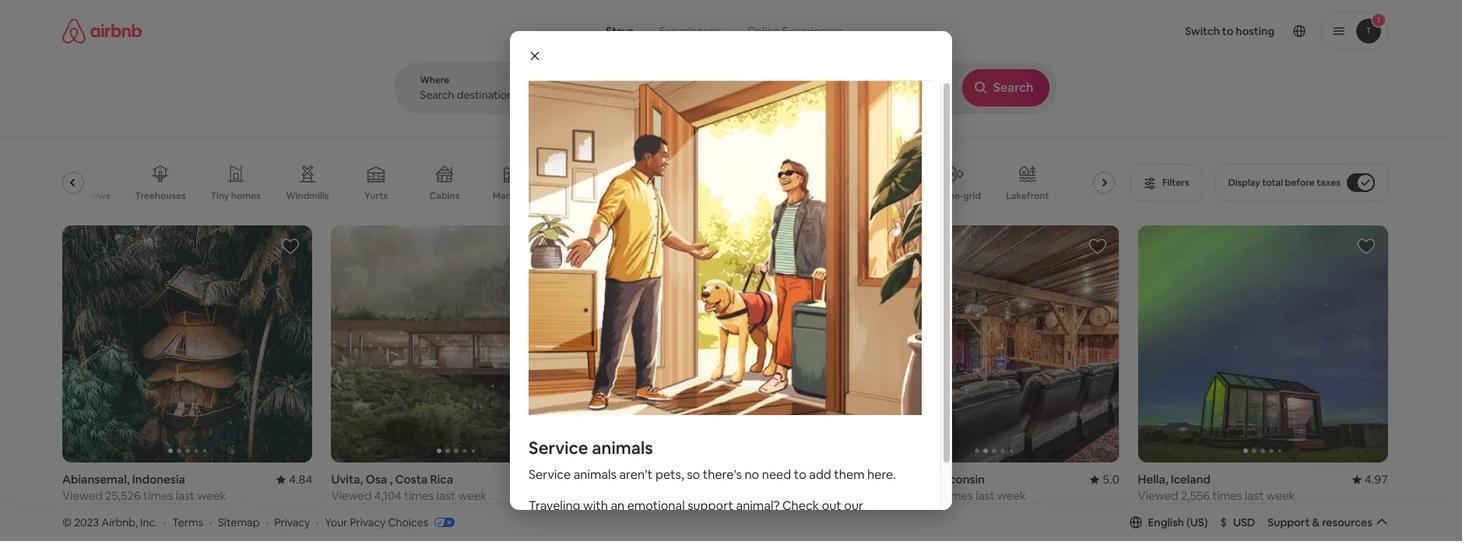 Task type: locate. For each thing, give the bounding box(es) containing it.
viewed for abiansemal,
[[62, 489, 103, 504]]

nights for $2,495
[[71, 506, 104, 520]]

– right the 7
[[414, 506, 420, 520]]

kittilä, finland viewed 14,807 times last week 5 nights · nov 10 – 15 $1,058 total before taxes
[[600, 473, 763, 541]]

– inside hella, iceland viewed 2,556 times last week 5 nights · apr 5 – 10 $3,960 total before taxes
[[1220, 506, 1225, 520]]

nights inside kittilä, finland viewed 14,807 times last week 5 nights · nov 10 – 15 $1,058 total before taxes
[[609, 506, 642, 520]]

2 privacy from the left
[[350, 516, 386, 530]]

6 5 from the left
[[1211, 506, 1217, 520]]

an
[[611, 498, 625, 515]]

1 experiences from the left
[[660, 24, 721, 38]]

·
[[107, 506, 110, 520], [645, 506, 648, 520], [376, 506, 379, 520], [914, 506, 917, 520], [1183, 506, 1186, 520], [164, 516, 166, 530], [209, 516, 212, 530], [266, 516, 268, 530], [316, 516, 319, 530]]

week inside cleveland, wisconsin viewed 3,673 times last week 5 nights · nov 26 – dec 1 $4,432 total before taxes
[[998, 489, 1026, 504]]

nights up $2,495
[[71, 506, 104, 520]]

5 inside cleveland, wisconsin viewed 3,673 times last week 5 nights · nov 26 – dec 1 $4,432 total before taxes
[[869, 506, 876, 520]]

viewed inside kittilä, finland viewed 14,807 times last week 5 nights · nov 10 – 15 $1,058 total before taxes
[[600, 489, 641, 504]]

what can we help you find? tab list
[[594, 16, 734, 47]]

times for abiansemal, indonesia
[[143, 489, 173, 504]]

times inside cleveland, wisconsin viewed 3,673 times last week 5 nights · nov 26 – dec 1 $4,432 total before taxes
[[943, 489, 973, 504]]

5 week from the left
[[1267, 489, 1296, 504]]

2 experiences from the left
[[782, 24, 843, 38]]

viewed down 'kittilä,'
[[600, 489, 641, 504]]

5 up $4,780
[[331, 506, 338, 520]]

last for kittilä, finland
[[712, 489, 731, 504]]

1 horizontal spatial experiences
[[782, 24, 843, 38]]

taxes inside 'abiansemal, indonesia viewed 25,526 times last week 5 nights · jan 12 – 17 $2,495 total before taxes'
[[168, 527, 197, 541]]

2 10 from the left
[[1228, 506, 1240, 520]]

last inside kittilä, finland viewed 14,807 times last week 5 nights · nov 10 – 15 $1,058 total before taxes
[[712, 489, 731, 504]]

nights inside uvita, osa , costa rica viewed 4,104 times last week 5 nights · dec 7 – 12 $4,780 total before taxes
[[340, 506, 373, 520]]

2 service from the top
[[529, 467, 571, 484]]

viewed inside uvita, osa , costa rica viewed 4,104 times last week 5 nights · dec 7 – 12 $4,780 total before taxes
[[331, 489, 372, 504]]

times up $ on the right of the page
[[1213, 489, 1243, 504]]

views
[[85, 190, 110, 202]]

total down emotional
[[638, 527, 663, 541]]

group
[[44, 153, 1121, 213], [62, 226, 313, 464], [331, 226, 832, 464], [600, 226, 850, 464], [619, 226, 1120, 464], [1138, 226, 1388, 464]]

3 viewed from the left
[[331, 489, 372, 504]]

wisconsin
[[929, 473, 985, 488]]

times down indonesia
[[143, 489, 173, 504]]

5 up $3,960
[[1138, 506, 1145, 520]]

3 week from the left
[[458, 489, 487, 504]]

0 horizontal spatial 12
[[134, 506, 145, 520]]

12 right the 7
[[423, 506, 434, 520]]

viewed inside cleveland, wisconsin viewed 3,673 times last week 5 nights · nov 26 – dec 1 $4,432 total before taxes
[[869, 489, 910, 504]]

2 nights from the left
[[609, 506, 642, 520]]

support & resources button
[[1268, 516, 1388, 530]]

total right display
[[1262, 177, 1283, 189]]

animals up aren't
[[592, 438, 653, 459]]

5 5 from the left
[[1138, 506, 1145, 520]]

terms link
[[172, 516, 203, 530]]

experiences
[[660, 24, 721, 38], [782, 24, 843, 38]]

omg!
[[638, 190, 663, 202]]

4 week from the left
[[998, 489, 1026, 504]]

1 10 from the left
[[674, 506, 686, 520]]

1 week from the left
[[197, 489, 226, 504]]

2 5 from the left
[[600, 506, 607, 520]]

0 horizontal spatial 10
[[674, 506, 686, 520]]

osa
[[366, 473, 387, 488]]

$2,495
[[62, 527, 99, 541]]

last inside uvita, osa , costa rica viewed 4,104 times last week 5 nights · dec 7 – 12 $4,780 total before taxes
[[437, 489, 456, 504]]

times inside kittilä, finland viewed 14,807 times last week 5 nights · nov 10 – 15 $1,058 total before taxes
[[680, 489, 710, 504]]

1 service from the top
[[529, 438, 588, 459]]

service
[[529, 438, 588, 459], [529, 467, 571, 484]]

– left 17
[[148, 506, 154, 520]]

add to wishlist: uvita, osa , costa rica image
[[550, 238, 569, 256]]

5 times from the left
[[1213, 489, 1243, 504]]

– for hella, iceland
[[1220, 506, 1225, 520]]

– for cleveland, wisconsin
[[959, 506, 965, 520]]

experiences up stays tab panel
[[660, 24, 721, 38]]

viewed
[[62, 489, 103, 504], [600, 489, 641, 504], [331, 489, 372, 504], [869, 489, 910, 504], [1138, 489, 1179, 504]]

nov for nov 10 – 15
[[650, 506, 671, 520]]

check
[[783, 498, 819, 515]]

viewed for hella,
[[1138, 489, 1179, 504]]

nov inside kittilä, finland viewed 14,807 times last week 5 nights · nov 10 – 15 $1,058 total before taxes
[[650, 506, 671, 520]]

1 nov from the left
[[650, 506, 671, 520]]

4.9 out of 5 average rating image
[[821, 473, 850, 488]]

5 viewed from the left
[[1138, 489, 1179, 504]]

total down jan
[[102, 527, 127, 541]]

5 left an
[[600, 506, 607, 520]]

week inside kittilä, finland viewed 14,807 times last week 5 nights · nov 10 – 15 $1,058 total before taxes
[[734, 489, 763, 504]]

5 last from the left
[[1245, 489, 1264, 504]]

last up 1
[[976, 489, 995, 504]]

week inside hella, iceland viewed 2,556 times last week 5 nights · apr 5 – 10 $3,960 total before taxes
[[1267, 489, 1296, 504]]

· down 4,104
[[376, 506, 379, 520]]

4 nights from the left
[[878, 506, 911, 520]]

5 inside 'abiansemal, indonesia viewed 25,526 times last week 5 nights · jan 12 – 17 $2,495 total before taxes'
[[62, 506, 69, 520]]

Where field
[[420, 88, 624, 102]]

(us)
[[1187, 516, 1208, 530]]

3 times from the left
[[404, 489, 434, 504]]

· left the apr at the bottom right of page
[[1183, 506, 1186, 520]]

viewed inside 'abiansemal, indonesia viewed 25,526 times last week 5 nights · jan 12 – 17 $2,495 total before taxes'
[[62, 489, 103, 504]]

week
[[197, 489, 226, 504], [734, 489, 763, 504], [458, 489, 487, 504], [998, 489, 1026, 504], [1267, 489, 1296, 504]]

taxes inside kittilä, finland viewed 14,807 times last week 5 nights · nov 10 – 15 $1,058 total before taxes
[[704, 527, 733, 541]]

dec inside cleveland, wisconsin viewed 3,673 times last week 5 nights · nov 26 – dec 1 $4,432 total before taxes
[[967, 506, 989, 520]]

nights up $3,960
[[1147, 506, 1180, 520]]

2 dec from the left
[[967, 506, 989, 520]]

times inside hella, iceland viewed 2,556 times last week 5 nights · apr 5 – 10 $3,960 total before taxes
[[1213, 489, 1243, 504]]

12 right jan
[[134, 506, 145, 520]]

nov inside cleveland, wisconsin viewed 3,673 times last week 5 nights · nov 26 – dec 1 $4,432 total before taxes
[[919, 506, 940, 520]]

1 last from the left
[[176, 489, 195, 504]]

0 vertical spatial animals
[[592, 438, 653, 459]]

costa
[[395, 473, 428, 488]]

2 times from the left
[[680, 489, 710, 504]]

last up usd
[[1245, 489, 1264, 504]]

– inside kittilä, finland viewed 14,807 times last week 5 nights · nov 10 – 15 $1,058 total before taxes
[[688, 506, 694, 520]]

– inside cleveland, wisconsin viewed 3,673 times last week 5 nights · nov 26 – dec 1 $4,432 total before taxes
[[959, 506, 965, 520]]

last
[[176, 489, 195, 504], [712, 489, 731, 504], [437, 489, 456, 504], [976, 489, 995, 504], [1245, 489, 1264, 504]]

1 vertical spatial animals
[[574, 467, 617, 484]]

display total before taxes
[[1229, 177, 1341, 189]]

4 times from the left
[[943, 489, 973, 504]]

4 5 from the left
[[869, 506, 876, 520]]

support
[[688, 498, 734, 515]]

aren't
[[619, 467, 653, 484]]

animals
[[592, 438, 653, 459], [574, 467, 617, 484]]

1 nights from the left
[[71, 506, 104, 520]]

4,104
[[374, 489, 402, 504]]

before inside cleveland, wisconsin viewed 3,673 times last week 5 nights · nov 26 – dec 1 $4,432 total before taxes
[[936, 527, 972, 541]]

None search field
[[394, 0, 1056, 114]]

week for viewed 3,673 times last week
[[998, 489, 1026, 504]]

last up terms link
[[176, 489, 195, 504]]

animals down service animals
[[574, 467, 617, 484]]

total down the apr at the bottom right of page
[[1178, 527, 1203, 541]]

5 inside kittilä, finland viewed 14,807 times last week 5 nights · nov 10 – 15 $1,058 total before taxes
[[600, 506, 607, 520]]

– for kittilä, finland
[[688, 506, 694, 520]]

dec left the 7
[[381, 506, 403, 520]]

3 nights from the left
[[340, 506, 373, 520]]

national parks
[[771, 190, 834, 202]]

group for abiansemal, indonesia viewed 25,526 times last week 5 nights · jan 12 – 17 $2,495 total before taxes
[[62, 226, 313, 464]]

&
[[1312, 516, 1320, 530]]

them
[[834, 467, 865, 484]]

2 last from the left
[[712, 489, 731, 504]]

10 right $ on the right of the page
[[1228, 506, 1240, 520]]

before inside kittilä, finland viewed 14,807 times last week 5 nights · nov 10 – 15 $1,058 total before taxes
[[666, 527, 702, 541]]

2 nov from the left
[[919, 506, 940, 520]]

5 nights from the left
[[1147, 506, 1180, 520]]

abiansemal, indonesia viewed 25,526 times last week 5 nights · jan 12 – 17 $2,495 total before taxes
[[62, 473, 226, 541]]

nov down 3,673 on the right of page
[[919, 506, 940, 520]]

nights up $4,432
[[878, 506, 911, 520]]

nov
[[650, 506, 671, 520], [919, 506, 940, 520]]

dec
[[381, 506, 403, 520], [967, 506, 989, 520]]

dec inside uvita, osa , costa rica viewed 4,104 times last week 5 nights · dec 7 – 12 $4,780 total before taxes
[[381, 506, 403, 520]]

group containing amazing views
[[44, 153, 1121, 213]]

total right $4,432
[[909, 527, 934, 541]]

group for uvita, osa , costa rica viewed 4,104 times last week 5 nights · dec 7 – 12 $4,780 total before taxes
[[331, 226, 832, 464]]

25,526
[[105, 489, 141, 504]]

1 viewed from the left
[[62, 489, 103, 504]]

service animals aren't pets, so there's no need to add them here.
[[529, 467, 896, 484]]

times for hella, iceland
[[1213, 489, 1243, 504]]

1 horizontal spatial 10
[[1228, 506, 1240, 520]]

1 – from the left
[[148, 506, 154, 520]]

with
[[583, 498, 608, 515]]

week inside uvita, osa , costa rica viewed 4,104 times last week 5 nights · dec 7 – 12 $4,780 total before taxes
[[458, 489, 487, 504]]

nights up $4,780
[[340, 506, 373, 520]]

last inside 'abiansemal, indonesia viewed 25,526 times last week 5 nights · jan 12 – 17 $2,495 total before taxes'
[[176, 489, 195, 504]]

5 left $ on the right of the page
[[1211, 506, 1217, 520]]

last down 'there's'
[[712, 489, 731, 504]]

times down costa
[[404, 489, 434, 504]]

jan
[[112, 506, 131, 520]]

1 horizontal spatial nov
[[919, 506, 940, 520]]

week inside 'abiansemal, indonesia viewed 25,526 times last week 5 nights · jan 12 – 17 $2,495 total before taxes'
[[197, 489, 226, 504]]

0 horizontal spatial privacy
[[274, 516, 310, 530]]

add
[[809, 467, 832, 484]]

week for viewed 25,526 times last week
[[197, 489, 226, 504]]

$1,058
[[600, 527, 636, 541]]

times inside 'abiansemal, indonesia viewed 25,526 times last week 5 nights · jan 12 – 17 $2,495 total before taxes'
[[143, 489, 173, 504]]

viewed for cleveland,
[[869, 489, 910, 504]]

nights inside hella, iceland viewed 2,556 times last week 5 nights · apr 5 – 10 $3,960 total before taxes
[[1147, 506, 1180, 520]]

last down rica
[[437, 489, 456, 504]]

times up 15
[[680, 489, 710, 504]]

0 horizontal spatial nov
[[650, 506, 671, 520]]

before inside uvita, osa , costa rica viewed 4,104 times last week 5 nights · dec 7 – 12 $4,780 total before taxes
[[398, 527, 434, 541]]

– left 15
[[688, 506, 694, 520]]

3 – from the left
[[414, 506, 420, 520]]

4 – from the left
[[959, 506, 965, 520]]

service up 4.78 out of 5 average rating icon
[[529, 438, 588, 459]]

group for cleveland, wisconsin viewed 3,673 times last week 5 nights · nov 26 – dec 1 $4,432 total before taxes
[[619, 226, 1120, 464]]

nights inside cleveland, wisconsin viewed 3,673 times last week 5 nights · nov 26 – dec 1 $4,432 total before taxes
[[878, 506, 911, 520]]

emotional
[[627, 498, 685, 515]]

taxes
[[1317, 177, 1341, 189], [168, 527, 197, 541], [704, 527, 733, 541], [437, 527, 466, 541], [975, 527, 1004, 541], [1245, 527, 1273, 541]]

· inside cleveland, wisconsin viewed 3,673 times last week 5 nights · nov 26 – dec 1 $4,432 total before taxes
[[914, 506, 917, 520]]

service animals
[[529, 438, 653, 459]]

last inside cleveland, wisconsin viewed 3,673 times last week 5 nights · nov 26 – dec 1 $4,432 total before taxes
[[976, 489, 995, 504]]

animals for service animals
[[592, 438, 653, 459]]

taxes inside uvita, osa , costa rica viewed 4,104 times last week 5 nights · dec 7 – 12 $4,780 total before taxes
[[437, 527, 466, 541]]

privacy right the 'your'
[[350, 516, 386, 530]]

nights
[[71, 506, 104, 520], [609, 506, 642, 520], [340, 506, 373, 520], [878, 506, 911, 520], [1147, 506, 1180, 520]]

0 horizontal spatial experiences
[[660, 24, 721, 38]]

2 12 from the left
[[423, 506, 434, 520]]

1 horizontal spatial privacy
[[350, 516, 386, 530]]

1 dec from the left
[[381, 506, 403, 520]]

times down the wisconsin
[[943, 489, 973, 504]]

pets,
[[656, 467, 684, 484]]

5 left 2023
[[62, 506, 69, 520]]

online experiences link
[[734, 16, 857, 47]]

online experiences
[[748, 24, 843, 38]]

– inside 'abiansemal, indonesia viewed 25,526 times last week 5 nights · jan 12 – 17 $2,495 total before taxes'
[[148, 506, 154, 520]]

2 – from the left
[[688, 506, 694, 520]]

· inside uvita, osa , costa rica viewed 4,104 times last week 5 nights · dec 7 – 12 $4,780 total before taxes
[[376, 506, 379, 520]]

total right $4,780
[[370, 527, 395, 541]]

4 viewed from the left
[[869, 489, 910, 504]]

4.84 out of 5 average rating image
[[277, 473, 313, 488]]

viewed down hella,
[[1138, 489, 1179, 504]]

english (us)
[[1148, 516, 1208, 530]]

inc.
[[140, 516, 158, 530]]

viewed inside hella, iceland viewed 2,556 times last week 5 nights · apr 5 – 10 $3,960 total before taxes
[[1138, 489, 1179, 504]]

1 12 from the left
[[134, 506, 145, 520]]

4 last from the left
[[976, 489, 995, 504]]

times
[[143, 489, 173, 504], [680, 489, 710, 504], [404, 489, 434, 504], [943, 489, 973, 504], [1213, 489, 1243, 504]]

2 viewed from the left
[[600, 489, 641, 504]]

viewed down "cleveland,"
[[869, 489, 910, 504]]

experiences right "online"
[[782, 24, 843, 38]]

viewed down 'abiansemal,'
[[62, 489, 103, 504]]

2,556
[[1181, 489, 1210, 504]]

nights inside 'abiansemal, indonesia viewed 25,526 times last week 5 nights · jan 12 – 17 $2,495 total before taxes'
[[71, 506, 104, 520]]

– right 26
[[959, 506, 965, 520]]

add to wishlist: kittilä, finland image
[[819, 238, 838, 256]]

· left jan
[[107, 506, 110, 520]]

support
[[1268, 516, 1310, 530]]

0 vertical spatial service
[[529, 438, 588, 459]]

trending
[[861, 190, 900, 202]]

$4,432
[[869, 527, 906, 541]]

5
[[62, 506, 69, 520], [600, 506, 607, 520], [331, 506, 338, 520], [869, 506, 876, 520], [1138, 506, 1145, 520], [1211, 506, 1217, 520]]

indonesia
[[132, 473, 185, 488]]

animals for service animals aren't pets, so there's no need to add them here.
[[574, 467, 617, 484]]

need
[[762, 467, 791, 484]]

service animals dialog
[[510, 31, 952, 542]]

3 last from the left
[[437, 489, 456, 504]]

– left usd
[[1220, 506, 1225, 520]]

· inside hella, iceland viewed 2,556 times last week 5 nights · apr 5 – 10 $3,960 total before taxes
[[1183, 506, 1186, 520]]

before inside button
[[1285, 177, 1315, 189]]

5 for viewed 3,673 times last week
[[869, 506, 876, 520]]

nov for nov 26 – dec 1
[[919, 506, 940, 520]]

– for abiansemal, indonesia
[[148, 506, 154, 520]]

5 – from the left
[[1220, 506, 1225, 520]]

· right .
[[645, 506, 648, 520]]

$3,960
[[1138, 527, 1176, 541]]

dec left 1
[[967, 506, 989, 520]]

total inside cleveland, wisconsin viewed 3,673 times last week 5 nights · nov 26 – dec 1 $4,432 total before taxes
[[909, 527, 934, 541]]

3 5 from the left
[[331, 506, 338, 520]]

· down 3,673 on the right of page
[[914, 506, 917, 520]]

no
[[745, 467, 759, 484]]

yurts
[[364, 190, 388, 202]]

1 horizontal spatial dec
[[967, 506, 989, 520]]

privacy down 4.84 out of 5 average rating image
[[274, 516, 310, 530]]

off-the-grid
[[927, 190, 981, 202]]

last inside hella, iceland viewed 2,556 times last week 5 nights · apr 5 – 10 $3,960 total before taxes
[[1245, 489, 1264, 504]]

nights up $1,058
[[609, 506, 642, 520]]

1 vertical spatial service
[[529, 467, 571, 484]]

parks
[[810, 190, 834, 202]]

total
[[1262, 177, 1283, 189], [102, 527, 127, 541], [638, 527, 663, 541], [370, 527, 395, 541], [909, 527, 934, 541], [1178, 527, 1203, 541]]

display total before taxes button
[[1215, 164, 1388, 202]]

5.0
[[1103, 473, 1119, 488]]

none search field containing stays
[[394, 0, 1056, 114]]

2 week from the left
[[734, 489, 763, 504]]

stays tab panel
[[394, 62, 1056, 114]]

1 times from the left
[[143, 489, 173, 504]]

5 right 'our' at the bottom right of the page
[[869, 506, 876, 520]]

4.78 out of 5 average rating image
[[546, 473, 582, 488]]

add to wishlist: abiansemal, indonesia image
[[281, 238, 300, 256]]

rica
[[430, 473, 453, 488]]

10 left 15
[[674, 506, 686, 520]]

last for abiansemal, indonesia
[[176, 489, 195, 504]]

nov down 14,807
[[650, 506, 671, 520]]

before inside hella, iceland viewed 2,556 times last week 5 nights · apr 5 – 10 $3,960 total before taxes
[[1206, 527, 1242, 541]]

1 horizontal spatial 12
[[423, 506, 434, 520]]

· right inc.
[[164, 516, 166, 530]]

viewed down uvita,
[[331, 489, 372, 504]]

0 horizontal spatial dec
[[381, 506, 403, 520]]

1 5 from the left
[[62, 506, 69, 520]]

service up traveling
[[529, 467, 571, 484]]

amazing views
[[44, 190, 110, 202]]

taxes inside hella, iceland viewed 2,556 times last week 5 nights · apr 5 – 10 $3,960 total before taxes
[[1245, 527, 1273, 541]]



Task type: describe. For each thing, give the bounding box(es) containing it.
hella,
[[1138, 473, 1169, 488]]

times for kittilä, finland
[[680, 489, 710, 504]]

4.84
[[289, 473, 313, 488]]

abiansemal,
[[62, 473, 130, 488]]

4.97
[[1365, 473, 1388, 488]]

17
[[156, 506, 168, 520]]

experiences inside experiences button
[[660, 24, 721, 38]]

dec for total
[[381, 506, 403, 520]]

english (us) button
[[1130, 516, 1208, 530]]

5.0 out of 5 average rating image
[[1090, 473, 1119, 488]]

15
[[697, 506, 708, 520]]

cleveland, wisconsin viewed 3,673 times last week 5 nights · nov 26 – dec 1 $4,432 total before taxes
[[869, 473, 1026, 541]]

national
[[771, 190, 808, 202]]

before inside 'abiansemal, indonesia viewed 25,526 times last week 5 nights · jan 12 – 17 $2,495 total before taxes'
[[129, 527, 165, 541]]

taxes inside cleveland, wisconsin viewed 3,673 times last week 5 nights · nov 26 – dec 1 $4,432 total before taxes
[[975, 527, 1004, 541]]

total inside 'abiansemal, indonesia viewed 25,526 times last week 5 nights · jan 12 – 17 $2,495 total before taxes'
[[102, 527, 127, 541]]

$4,780
[[331, 527, 368, 541]]

the-
[[945, 190, 964, 202]]

kittilä,
[[600, 473, 636, 488]]

1 privacy from the left
[[274, 516, 310, 530]]

your privacy choices
[[325, 516, 428, 530]]

out
[[822, 498, 842, 515]]

total inside hella, iceland viewed 2,556 times last week 5 nights · apr 5 – 10 $3,960 total before taxes
[[1178, 527, 1203, 541]]

5 for viewed 25,526 times last week
[[62, 506, 69, 520]]

support & resources
[[1268, 516, 1373, 530]]

cabins
[[430, 190, 460, 202]]

where
[[420, 74, 450, 86]]

play
[[1087, 190, 1105, 202]]

experiences inside online experiences link
[[782, 24, 843, 38]]

iceland
[[1171, 473, 1211, 488]]

© 2023 airbnb, inc. ·
[[62, 516, 166, 530]]

domes
[[566, 190, 597, 202]]

sitemap link
[[218, 516, 260, 530]]

cleveland,
[[869, 473, 927, 488]]

last for cleveland, wisconsin
[[976, 489, 995, 504]]

dec for taxes
[[967, 506, 989, 520]]

1
[[992, 506, 996, 520]]

.
[[639, 514, 641, 530]]

times for cleveland, wisconsin
[[943, 489, 973, 504]]

display
[[1229, 177, 1261, 189]]

taxes inside button
[[1317, 177, 1341, 189]]

apr
[[1188, 506, 1208, 520]]

off-
[[927, 190, 945, 202]]

total inside uvita, osa , costa rica viewed 4,104 times last week 5 nights · dec 7 – 12 $4,780 total before taxes
[[370, 527, 395, 541]]

12 inside 'abiansemal, indonesia viewed 25,526 times last week 5 nights · jan 12 – 17 $2,495 total before taxes'
[[134, 506, 145, 520]]

your privacy choices link
[[325, 516, 455, 531]]

last for hella, iceland
[[1245, 489, 1264, 504]]

26
[[943, 506, 956, 520]]

animal?
[[736, 498, 780, 515]]

4.9
[[834, 473, 850, 488]]

stays button
[[594, 16, 646, 47]]

a guest with a service animal being greeted by a host image
[[529, 81, 922, 416]]

homes
[[231, 190, 261, 202]]

7
[[406, 506, 412, 520]]

nights for $1,058
[[609, 506, 642, 520]]

grid
[[964, 190, 981, 202]]

uvita, osa , costa rica viewed 4,104 times last week 5 nights · dec 7 – 12 $4,780 total before taxes
[[331, 473, 487, 541]]

usd
[[1233, 516, 1256, 530]]

5 inside uvita, osa , costa rica viewed 4,104 times last week 5 nights · dec 7 – 12 $4,780 total before taxes
[[331, 506, 338, 520]]

terms · sitemap · privacy ·
[[172, 516, 319, 530]]

total inside kittilä, finland viewed 14,807 times last week 5 nights · nov 10 – 15 $1,058 total before taxes
[[638, 527, 663, 541]]

10 inside hella, iceland viewed 2,556 times last week 5 nights · apr 5 – 10 $3,960 total before taxes
[[1228, 506, 1240, 520]]

4.97 out of 5 average rating image
[[1352, 473, 1388, 488]]

· inside kittilä, finland viewed 14,807 times last week 5 nights · nov 10 – 15 $1,058 total before taxes
[[645, 506, 648, 520]]

$ usd
[[1221, 516, 1256, 530]]

2023
[[74, 516, 99, 530]]

airbnb,
[[101, 516, 138, 530]]

privacy link
[[274, 516, 310, 530]]

4.78
[[558, 473, 582, 488]]

traveling with an emotional support animal? check out our .
[[529, 498, 864, 530]]

$
[[1221, 516, 1227, 530]]

here.
[[868, 467, 896, 484]]

14,807
[[643, 489, 677, 504]]

english
[[1148, 516, 1184, 530]]

service for service animals
[[529, 438, 588, 459]]

resources
[[1322, 516, 1373, 530]]

choices
[[388, 516, 428, 530]]

5 for viewed 14,807 times last week
[[600, 506, 607, 520]]

to
[[794, 467, 807, 484]]

uvita,
[[331, 473, 363, 488]]

add to wishlist: cleveland, wisconsin image
[[1088, 238, 1107, 256]]

mansions
[[493, 190, 534, 202]]

service for service animals aren't pets, so there's no need to add them here.
[[529, 467, 571, 484]]

total inside button
[[1262, 177, 1283, 189]]

sitemap
[[218, 516, 260, 530]]

12 inside uvita, osa , costa rica viewed 4,104 times last week 5 nights · dec 7 – 12 $4,780 total before taxes
[[423, 506, 434, 520]]

so
[[687, 467, 700, 484]]

week for viewed 14,807 times last week
[[734, 489, 763, 504]]

your
[[325, 516, 348, 530]]

profile element
[[881, 0, 1388, 62]]

times inside uvita, osa , costa rica viewed 4,104 times last week 5 nights · dec 7 – 12 $4,780 total before taxes
[[404, 489, 434, 504]]

windmills
[[286, 190, 329, 202]]

nights for $4,432
[[878, 506, 911, 520]]

add to wishlist: hella, iceland image
[[1357, 238, 1376, 256]]

tiny
[[211, 190, 229, 202]]

group for hella, iceland viewed 2,556 times last week 5 nights · apr 5 – 10 $3,960 total before taxes
[[1138, 226, 1388, 464]]

amazing
[[44, 190, 83, 202]]

· left privacy link
[[266, 516, 268, 530]]

· left the 'your'
[[316, 516, 319, 530]]

· right terms
[[209, 516, 212, 530]]

5 for viewed 2,556 times last week
[[1138, 506, 1145, 520]]

finland
[[638, 473, 678, 488]]

online
[[748, 24, 780, 38]]

lakefront
[[1006, 190, 1049, 202]]

hella, iceland viewed 2,556 times last week 5 nights · apr 5 – 10 $3,960 total before taxes
[[1138, 473, 1296, 541]]

week for viewed 2,556 times last week
[[1267, 489, 1296, 504]]

our
[[844, 498, 864, 515]]

nights for $3,960
[[1147, 506, 1180, 520]]

privacy inside "link"
[[350, 516, 386, 530]]

,
[[390, 473, 393, 488]]

©
[[62, 516, 72, 530]]

· inside 'abiansemal, indonesia viewed 25,526 times last week 5 nights · jan 12 – 17 $2,495 total before taxes'
[[107, 506, 110, 520]]

tiny homes
[[211, 190, 261, 202]]

group for kittilä, finland viewed 14,807 times last week 5 nights · nov 10 – 15 $1,058 total before taxes
[[600, 226, 850, 464]]

viewed for kittilä,
[[600, 489, 641, 504]]

beachfront
[[697, 190, 746, 202]]

10 inside kittilä, finland viewed 14,807 times last week 5 nights · nov 10 – 15 $1,058 total before taxes
[[674, 506, 686, 520]]

– inside uvita, osa , costa rica viewed 4,104 times last week 5 nights · dec 7 – 12 $4,780 total before taxes
[[414, 506, 420, 520]]



Task type: vqa. For each thing, say whether or not it's contained in the screenshot.
rightmost Privacy
yes



